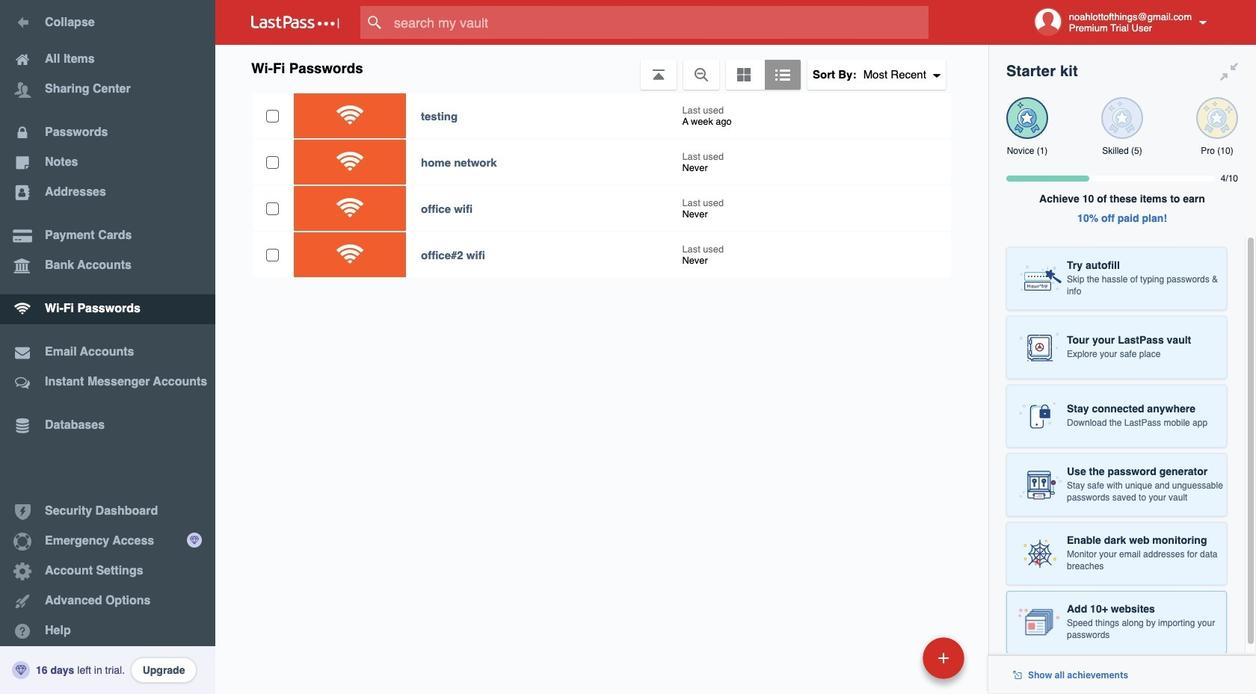 Task type: locate. For each thing, give the bounding box(es) containing it.
Search search field
[[360, 6, 958, 39]]

lastpass image
[[251, 16, 339, 29]]

new item element
[[820, 637, 970, 680]]

main navigation navigation
[[0, 0, 215, 695]]



Task type: describe. For each thing, give the bounding box(es) containing it.
new item navigation
[[820, 633, 973, 695]]

vault options navigation
[[215, 45, 988, 90]]

search my vault text field
[[360, 6, 958, 39]]



Task type: vqa. For each thing, say whether or not it's contained in the screenshot.
alert
no



